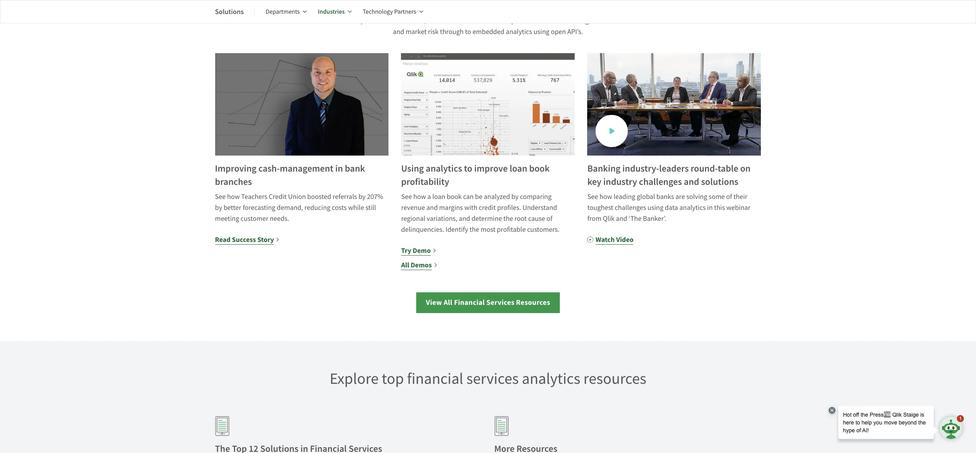 Task type: locate. For each thing, give the bounding box(es) containing it.
0 horizontal spatial banking
[[318, 0, 342, 3]]

improve
[[474, 162, 508, 175]]

0 vertical spatial of
[[593, 16, 599, 25]]

of right some
[[726, 192, 732, 201]]

1 vertical spatial banking
[[587, 162, 621, 175]]

accelerating
[[555, 0, 591, 3]]

2 horizontal spatial banks
[[656, 192, 674, 201]]

banking inside banking industry-leaders round-table on key industry challenges and solutions
[[587, 162, 621, 175]]

solve
[[554, 16, 569, 25]]

how for improving cash-management in bank branches
[[227, 192, 240, 201]]

how inside see how a loan book can be analyzed by comparing revenue and margins with credit profiles. understand regional variations, and determine the root cause of delinquencies. identify the most profitable customers.
[[413, 192, 426, 201]]

2 vertical spatial of
[[547, 214, 552, 223]]

book up comparing
[[529, 162, 550, 175]]

analytics
[[592, 5, 618, 14], [506, 27, 532, 36], [426, 162, 462, 175], [679, 203, 706, 212], [522, 369, 580, 389]]

0 horizontal spatial see
[[215, 192, 226, 201]]

1 vertical spatial a
[[427, 192, 431, 201]]

1 horizontal spatial using
[[648, 203, 663, 212]]

2 see from the left
[[401, 192, 412, 201]]

1 horizontal spatial the
[[503, 214, 513, 223]]

see inside see how a loan book can be analyzed by comparing revenue and margins with credit profiles. understand regional variations, and determine the root cause of delinquencies. identify the most profitable customers.
[[401, 192, 412, 201]]

banks inside 'see how leading global banks are solving some of their toughest challenges using data analytics in this webinar from qlik and 'the banker'.'
[[656, 192, 674, 201]]

industries
[[318, 7, 345, 16]]

video
[[616, 235, 634, 244]]

and right qlik
[[616, 214, 627, 223]]

0 horizontal spatial book
[[447, 192, 462, 201]]

all inside view all financial services resources link
[[444, 298, 452, 307]]

by up while on the top of page
[[358, 192, 366, 201]]

1 vertical spatial better
[[224, 203, 241, 212]]

data up range
[[577, 5, 590, 14]]

more
[[331, 16, 347, 25]]

banks down an
[[352, 5, 369, 14]]

see inside see how teachers credit union boosted referrals by 207% by better forecasting demand, reducing costs while still meeting customer needs.
[[215, 192, 226, 201]]

0 vertical spatial a
[[570, 16, 574, 25]]

a inside see how a loan book can be analyzed by comparing revenue and margins with credit profiles. understand regional variations, and determine the root cause of delinquencies. identify the most profitable customers.
[[427, 192, 431, 201]]

help
[[619, 5, 632, 14]]

0 horizontal spatial customer
[[241, 214, 268, 223]]

1 see from the left
[[215, 192, 226, 201]]

0 horizontal spatial of
[[547, 214, 552, 223]]

challenges down "leaders"
[[639, 176, 682, 188]]

1 how from the left
[[227, 192, 240, 201]]

3 how from the left
[[599, 192, 612, 201]]

union
[[288, 192, 306, 201]]

in left bank
[[335, 162, 343, 175]]

credit inside see how a loan book can be analyzed by comparing revenue and margins with credit profiles. understand regional variations, and determine the root cause of delinquencies. identify the most profitable customers.
[[479, 203, 496, 212]]

book up margins
[[447, 192, 462, 201]]

meeting
[[215, 214, 239, 223]]

1 horizontal spatial see
[[401, 192, 412, 201]]

1 vertical spatial their
[[733, 192, 747, 201]]

1 vertical spatial are
[[675, 192, 685, 201]]

read success story
[[215, 235, 274, 244]]

explore
[[330, 369, 379, 389]]

1 horizontal spatial better
[[387, 5, 405, 14]]

in inside improving cash-management in bank branches
[[335, 162, 343, 175]]

challenges inside 'see how leading global banks are solving some of their toughest challenges using data analytics in this webinar from qlik and 'the banker'.'
[[615, 203, 646, 212]]

2 how from the left
[[413, 192, 426, 201]]

loan
[[510, 162, 527, 175], [432, 192, 445, 201]]

1 vertical spatial book
[[447, 192, 462, 201]]

1 vertical spatial to
[[465, 27, 471, 36]]

the
[[503, 214, 513, 223], [469, 225, 479, 234]]

0 vertical spatial to
[[653, 5, 659, 14]]

competitive
[[348, 16, 383, 25]]

key
[[587, 176, 601, 188]]

0 horizontal spatial the
[[469, 225, 479, 234]]

banking up the means
[[318, 0, 342, 3]]

0 vertical spatial loan
[[510, 162, 527, 175]]

resources
[[516, 298, 550, 307]]

through
[[440, 27, 464, 36]]

make
[[314, 16, 330, 25]]

can
[[463, 192, 474, 201]]

loan up margins
[[432, 192, 445, 201]]

with
[[464, 203, 477, 212]]

table
[[718, 162, 738, 175]]

see for improving cash-management in bank branches
[[215, 192, 226, 201]]

0 vertical spatial data
[[577, 5, 590, 14]]

are
[[544, 0, 554, 3], [675, 192, 685, 201]]

0 horizontal spatial from
[[587, 214, 601, 223]]

book inside using analytics to improve loan book profitability
[[529, 162, 550, 175]]

using left open
[[534, 27, 549, 36]]

how up toughest
[[599, 192, 612, 201]]

1 vertical spatial from
[[587, 214, 601, 223]]

credit down banking
[[645, 16, 662, 25]]

all down "try"
[[401, 260, 409, 270]]

and up solving
[[684, 176, 699, 188]]

how inside see how teachers credit union boosted referrals by 207% by better forecasting demand, reducing costs while still meeting customer needs.
[[227, 192, 240, 201]]

1 horizontal spatial in
[[707, 203, 713, 212]]

in inside 'see how leading global banks are solving some of their toughest challenges using data analytics in this webinar from qlik and 'the banker'.'
[[707, 203, 713, 212]]

of left use
[[593, 16, 599, 25]]

2 vertical spatial to
[[464, 162, 472, 175]]

0 vertical spatial customer
[[476, 16, 503, 25]]

the left most
[[469, 225, 479, 234]]

by up meeting
[[215, 203, 222, 212]]

0 horizontal spatial data
[[577, 5, 590, 14]]

banking inside banking is at an inflection ­point. disruptive regulation and fintech innovation are accelerating change. open banking means that banks need better information about their customers than ever before. qlik's data analytics help banks to make more competitive risk decisions, create first class customer experiences and solve a range of use ­cases from credit and market risk through to embedded analytics using open api's.
[[318, 0, 342, 3]]

1 horizontal spatial of
[[593, 16, 599, 25]]

0 vertical spatial credit
[[645, 16, 662, 25]]

customer up the embedded
[[476, 16, 503, 25]]

try demo
[[401, 246, 431, 255]]

risk
[[385, 16, 395, 25], [428, 27, 439, 36]]

see down branches
[[215, 192, 226, 201]]

read success story link
[[215, 234, 280, 245]]

1 horizontal spatial book
[[529, 162, 550, 175]]

1 vertical spatial of
[[726, 192, 732, 201]]

1 vertical spatial all
[[444, 298, 452, 307]]

to left improve
[[464, 162, 472, 175]]

0 vertical spatial challenges
[[639, 176, 682, 188]]

using inside banking is at an inflection ­point. disruptive regulation and fintech innovation are accelerating change. open banking means that banks need better information about their customers than ever before. qlik's data analytics help banks to make more competitive risk decisions, create first class customer experiences and solve a range of use ­cases from credit and market risk through to embedded analytics using open api's.
[[534, 27, 549, 36]]

are left solving
[[675, 192, 685, 201]]

see up toughest
[[587, 192, 598, 201]]

banking for is
[[318, 0, 342, 3]]

loan inside see how a loan book can be analyzed by comparing revenue and margins with credit profiles. understand regional variations, and determine the root cause of delinquencies. identify the most profitable customers.
[[432, 192, 445, 201]]

0 horizontal spatial loan
[[432, 192, 445, 201]]

from
[[630, 16, 644, 25], [587, 214, 601, 223]]

and up customers
[[477, 0, 488, 3]]

using up banker'.
[[648, 203, 663, 212]]

are up before.
[[544, 0, 554, 3]]

open
[[617, 0, 633, 3]]

means
[[317, 5, 337, 14]]

risk down 'technology partners'
[[385, 16, 395, 25]]

from inside banking is at an inflection ­point. disruptive regulation and fintech innovation are accelerating change. open banking means that banks need better information about their customers than ever before. qlik's data analytics help banks to make more competitive risk decisions, create first class customer experiences and solve a range of use ­cases from credit and market risk through to embedded analytics using open api's.
[[630, 16, 644, 25]]

1 horizontal spatial credit
[[645, 16, 662, 25]]

1 horizontal spatial all
[[444, 298, 452, 307]]

1 horizontal spatial loan
[[510, 162, 527, 175]]

in
[[335, 162, 343, 175], [707, 203, 713, 212]]

disruptive
[[414, 0, 444, 3]]

industry
[[603, 176, 637, 188]]

of
[[593, 16, 599, 25], [726, 192, 732, 201], [547, 214, 552, 223]]

0 vertical spatial risk
[[385, 16, 395, 25]]

change.
[[592, 0, 615, 3]]

0 vertical spatial better
[[387, 5, 405, 14]]

0 vertical spatial banking
[[318, 0, 342, 3]]

solutions menu bar
[[215, 2, 434, 21]]

2 horizontal spatial of
[[726, 192, 732, 201]]

banks right global
[[656, 192, 674, 201]]

challenges
[[639, 176, 682, 188], [615, 203, 646, 212]]

1 horizontal spatial from
[[630, 16, 644, 25]]

are inside banking is at an inflection ­point. disruptive regulation and fintech innovation are accelerating change. open banking means that banks need better information about their customers than ever before. qlik's data analytics help banks to make more competitive risk decisions, create first class customer experiences and solve a range of use ­cases from credit and market risk through to embedded analytics using open api's.
[[544, 0, 554, 3]]

industry-
[[622, 162, 659, 175]]

cash-
[[258, 162, 280, 175]]

by up profiles.
[[511, 192, 519, 201]]

0 horizontal spatial risk
[[385, 16, 395, 25]]

1 vertical spatial data
[[665, 203, 678, 212]]

0 vertical spatial all
[[401, 260, 409, 270]]

0 vertical spatial are
[[544, 0, 554, 3]]

of up customers.
[[547, 214, 552, 223]]

1 horizontal spatial their
[[733, 192, 747, 201]]

to
[[653, 5, 659, 14], [465, 27, 471, 36], [464, 162, 472, 175]]

how for banking industry-leaders round-table on key industry challenges and solutions
[[599, 192, 612, 201]]

0 horizontal spatial a
[[427, 192, 431, 201]]

0 horizontal spatial better
[[224, 203, 241, 212]]

banking
[[634, 0, 658, 3]]

risk down create
[[428, 27, 439, 36]]

1 vertical spatial using
[[648, 203, 663, 212]]

see up revenue
[[401, 192, 412, 201]]

information
[[406, 5, 441, 14]]

toughest
[[587, 203, 613, 212]]

industries link
[[318, 2, 352, 21]]

see for banking industry-leaders round-table on key industry challenges and solutions
[[587, 192, 598, 201]]

see
[[215, 192, 226, 201], [401, 192, 412, 201], [587, 192, 598, 201]]

demos
[[411, 260, 432, 270]]

1 horizontal spatial are
[[675, 192, 685, 201]]

decisions,
[[397, 16, 426, 25]]

and down before.
[[541, 16, 552, 25]]

financial
[[454, 298, 485, 307]]

2 horizontal spatial see
[[587, 192, 598, 201]]

book inside see how a loan book can be analyzed by comparing revenue and margins with credit profiles. understand regional variations, and determine the root cause of delinquencies. identify the most profitable customers.
[[447, 192, 462, 201]]

1 horizontal spatial banking
[[587, 162, 621, 175]]

0 vertical spatial their
[[461, 5, 475, 14]]

0 vertical spatial in
[[335, 162, 343, 175]]

loan inside using analytics to improve loan book profitability
[[510, 162, 527, 175]]

1 horizontal spatial risk
[[428, 27, 439, 36]]

revenue
[[401, 203, 425, 212]]

better up meeting
[[224, 203, 241, 212]]

their up webinar
[[733, 192, 747, 201]]

financial
[[407, 369, 463, 389]]

services
[[486, 298, 514, 307]]

1 horizontal spatial customer
[[476, 16, 503, 25]]

using inside 'see how leading global banks are solving some of their toughest challenges using data analytics in this webinar from qlik and 'the banker'.'
[[648, 203, 663, 212]]

webinar
[[726, 203, 750, 212]]

1 horizontal spatial data
[[665, 203, 678, 212]]

forecasting
[[243, 203, 275, 212]]

try demo link
[[401, 245, 437, 256]]

from down help
[[630, 16, 644, 25]]

1 vertical spatial in
[[707, 203, 713, 212]]

about
[[442, 5, 460, 14]]

while
[[348, 203, 364, 212]]

variations,
[[427, 214, 457, 223]]

to down class
[[465, 27, 471, 36]]

0 horizontal spatial in
[[335, 162, 343, 175]]

3 see from the left
[[587, 192, 598, 201]]

0 vertical spatial book
[[529, 162, 550, 175]]

0 vertical spatial from
[[630, 16, 644, 25]]

before.
[[538, 5, 558, 14]]

credit up determine
[[479, 203, 496, 212]]

banking industry-leaders round-table on key industry challenges and solutions
[[587, 162, 751, 188]]

banks down banking
[[634, 5, 651, 14]]

see inside 'see how leading global banks are solving some of their toughest challenges using data analytics in this webinar from qlik and 'the banker'.'
[[587, 192, 598, 201]]

0 horizontal spatial using
[[534, 27, 549, 36]]

1 vertical spatial credit
[[479, 203, 496, 212]]

by
[[358, 192, 366, 201], [511, 192, 519, 201], [215, 203, 222, 212]]

see how teachers credit union boosted referrals by 207% by better forecasting demand, reducing costs while still meeting customer needs.
[[215, 192, 383, 223]]

in left this
[[707, 203, 713, 212]]

all demos
[[401, 260, 432, 270]]

explore top financial services analytics resources
[[330, 369, 646, 389]]

analytics inside using analytics to improve loan book profitability
[[426, 162, 462, 175]]

the down profiles.
[[503, 214, 513, 223]]

0 horizontal spatial all
[[401, 260, 409, 270]]

1 horizontal spatial a
[[570, 16, 574, 25]]

global
[[637, 192, 655, 201]]

data up banker'.
[[665, 203, 678, 212]]

2 horizontal spatial how
[[599, 192, 612, 201]]

better down ­point.
[[387, 5, 405, 14]]

how down branches
[[227, 192, 240, 201]]

a right the solve
[[570, 16, 574, 25]]

0 horizontal spatial how
[[227, 192, 240, 201]]

comparing
[[520, 192, 552, 201]]

see how leading global banks are solving some of their toughest challenges using data analytics in this webinar from qlik and 'the banker'.
[[587, 192, 750, 223]]

from down toughest
[[587, 214, 601, 223]]

technology
[[363, 8, 393, 16]]

0 horizontal spatial their
[[461, 5, 475, 14]]

0 horizontal spatial credit
[[479, 203, 496, 212]]

how inside 'see how leading global banks are solving some of their toughest challenges using data analytics in this webinar from qlik and 'the banker'.'
[[599, 192, 612, 201]]

0 horizontal spatial are
[[544, 0, 554, 3]]

challenges up the 'the
[[615, 203, 646, 212]]

view
[[426, 298, 442, 307]]

2 horizontal spatial by
[[511, 192, 519, 201]]

1 horizontal spatial how
[[413, 192, 426, 201]]

1 vertical spatial the
[[469, 225, 479, 234]]

management
[[280, 162, 333, 175]]

to inside using analytics to improve loan book profitability
[[464, 162, 472, 175]]

of inside 'see how leading global banks are solving some of their toughest challenges using data analytics in this webinar from qlik and 'the banker'.'
[[726, 192, 732, 201]]

better inside banking is at an inflection ­point. disruptive regulation and fintech innovation are accelerating change. open banking means that banks need better information about their customers than ever before. qlik's data analytics help banks to make more competitive risk decisions, create first class customer experiences and solve a range of use ­cases from credit and market risk through to embedded analytics using open api's.
[[387, 5, 405, 14]]

how up revenue
[[413, 192, 426, 201]]

banking for industry-
[[587, 162, 621, 175]]

customer
[[476, 16, 503, 25], [241, 214, 268, 223]]

1 vertical spatial customer
[[241, 214, 268, 223]]

loan right improve
[[510, 162, 527, 175]]

to down banking
[[653, 5, 659, 14]]

0 horizontal spatial by
[[215, 203, 222, 212]]

open
[[551, 27, 566, 36]]

their up class
[[461, 5, 475, 14]]

banking up key
[[587, 162, 621, 175]]

all right view
[[444, 298, 452, 307]]

1 vertical spatial loan
[[432, 192, 445, 201]]

customer down forecasting
[[241, 214, 268, 223]]

0 vertical spatial using
[[534, 27, 549, 36]]

1 vertical spatial challenges
[[615, 203, 646, 212]]

a down profitability
[[427, 192, 431, 201]]



Task type: describe. For each thing, give the bounding box(es) containing it.
at
[[350, 0, 356, 3]]

technology partners link
[[363, 2, 423, 21]]

profiles.
[[497, 203, 521, 212]]

customers.
[[527, 225, 559, 234]]

read
[[215, 235, 231, 244]]

better inside see how teachers credit union boosted referrals by 207% by better forecasting demand, reducing costs while still meeting customer needs.
[[224, 203, 241, 212]]

qlik's
[[560, 5, 576, 14]]

api's.
[[567, 27, 583, 36]]

understand
[[522, 203, 557, 212]]

fintech
[[490, 0, 510, 3]]

boosted
[[307, 192, 331, 201]]

need
[[371, 5, 385, 14]]

first
[[447, 16, 458, 25]]

departments link
[[266, 2, 307, 21]]

1 horizontal spatial banks
[[634, 5, 651, 14]]

services
[[466, 369, 519, 389]]

needs.
[[270, 214, 289, 223]]

all demos link
[[401, 260, 438, 271]]

most
[[481, 225, 495, 234]]

departments
[[266, 8, 300, 16]]

innovation
[[511, 0, 543, 3]]

and up variations,
[[426, 203, 438, 212]]

regulation
[[445, 0, 475, 3]]

cause
[[528, 214, 545, 223]]

using analytics to improve loan book profitability
[[401, 162, 550, 188]]

by inside see how a loan book can be analyzed by comparing revenue and margins with credit profiles. understand regional variations, and determine the root cause of delinquencies. identify the most profitable customers.
[[511, 192, 519, 201]]

demand,
[[277, 203, 303, 212]]

analytics inside 'see how leading global banks are solving some of their toughest challenges using data analytics in this webinar from qlik and 'the banker'.'
[[679, 203, 706, 212]]

see how a loan book can be analyzed by comparing revenue and margins with credit profiles. understand regional variations, and determine the root cause of delinquencies. identify the most profitable customers.
[[401, 192, 559, 234]]

create
[[427, 16, 445, 25]]

­point.
[[395, 0, 412, 3]]

watch video
[[596, 235, 634, 244]]

experiences
[[505, 16, 540, 25]]

branches
[[215, 176, 252, 188]]

their inside 'see how leading global banks are solving some of their toughest challenges using data analytics in this webinar from qlik and 'the banker'.'
[[733, 192, 747, 201]]

data inside banking is at an inflection ­point. disruptive regulation and fintech innovation are accelerating change. open banking means that banks need better information about their customers than ever before. qlik's data analytics help banks to make more competitive risk decisions, create first class customer experiences and solve a range of use ­cases from credit and market risk through to embedded analytics using open api's.
[[577, 5, 590, 14]]

be
[[475, 192, 482, 201]]

class
[[460, 16, 474, 25]]

root
[[514, 214, 527, 223]]

how for using analytics to improve loan book profitability
[[413, 192, 426, 201]]

customer inside banking is at an inflection ­point. disruptive regulation and fintech innovation are accelerating change. open banking means that banks need better information about their customers than ever before. qlik's data analytics help banks to make more competitive risk decisions, create first class customer experiences and solve a range of use ­cases from credit and market risk through to embedded analytics using open api's.
[[476, 16, 503, 25]]

regional
[[401, 214, 425, 223]]

challenges inside banking industry-leaders round-table on key industry challenges and solutions
[[639, 176, 682, 188]]

inflection
[[366, 0, 394, 3]]

watch video link
[[587, 234, 634, 245]]

this
[[714, 203, 725, 212]]

ever
[[523, 5, 536, 14]]

view all financial services resources
[[426, 298, 550, 307]]

and inside banking industry-leaders round-table on key industry challenges and solutions
[[684, 176, 699, 188]]

determine
[[472, 214, 502, 223]]

and inside 'see how leading global banks are solving some of their toughest challenges using data analytics in this webinar from qlik and 'the banker'.'
[[616, 214, 627, 223]]

an
[[357, 0, 364, 3]]

success
[[232, 235, 256, 244]]

still
[[365, 203, 376, 212]]

use
[[601, 16, 611, 25]]

data inside 'see how leading global banks are solving some of their toughest challenges using data analytics in this webinar from qlik and 'the banker'.'
[[665, 203, 678, 212]]

solutions
[[701, 176, 738, 188]]

and down 'with'
[[459, 214, 470, 223]]

teachers
[[241, 192, 267, 201]]

from inside 'see how leading global banks are solving some of their toughest challenges using data analytics in this webinar from qlik and 'the banker'.'
[[587, 214, 601, 223]]

identify
[[446, 225, 468, 234]]

embedded
[[473, 27, 504, 36]]

partners
[[394, 8, 416, 16]]

0 horizontal spatial banks
[[352, 5, 369, 14]]

on
[[740, 162, 751, 175]]

­cases
[[612, 16, 628, 25]]

1 vertical spatial risk
[[428, 27, 439, 36]]

credit inside banking is at an inflection ­point. disruptive regulation and fintech innovation are accelerating change. open banking means that banks need better information about their customers than ever before. qlik's data analytics help banks to make more competitive risk decisions, create first class customer experiences and solve a range of use ­cases from credit and market risk through to embedded analytics using open api's.
[[645, 16, 662, 25]]

leading
[[614, 192, 635, 201]]

some
[[709, 192, 725, 201]]

range
[[575, 16, 592, 25]]

and down decisions,
[[393, 27, 404, 36]]

round-
[[691, 162, 718, 175]]

solutions
[[215, 7, 244, 16]]

try
[[401, 246, 411, 255]]

207%
[[367, 192, 383, 201]]

story
[[257, 235, 274, 244]]

a inside banking is at an inflection ­point. disruptive regulation and fintech innovation are accelerating change. open banking means that banks need better information about their customers than ever before. qlik's data analytics help banks to make more competitive risk decisions, create first class customer experiences and solve a range of use ­cases from credit and market risk through to embedded analytics using open api's.
[[570, 16, 574, 25]]

their inside banking is at an inflection ­point. disruptive regulation and fintech innovation are accelerating change. open banking means that banks need better information about their customers than ever before. qlik's data analytics help banks to make more competitive risk decisions, create first class customer experiences and solve a range of use ­cases from credit and market risk through to embedded analytics using open api's.
[[461, 5, 475, 14]]

0 vertical spatial the
[[503, 214, 513, 223]]

analyzed
[[484, 192, 510, 201]]

of inside see how a loan book can be analyzed by comparing revenue and margins with credit profiles. understand regional variations, and determine the root cause of delinquencies. identify the most profitable customers.
[[547, 214, 552, 223]]

customer inside see how teachers credit union boosted referrals by 207% by better forecasting demand, reducing costs while still meeting customer needs.
[[241, 214, 268, 223]]

all inside all demos link
[[401, 260, 409, 270]]

demo
[[413, 246, 431, 255]]

qlik
[[603, 214, 615, 223]]

of inside banking is at an inflection ­point. disruptive regulation and fintech innovation are accelerating change. open banking means that banks need better information about their customers than ever before. qlik's data analytics help banks to make more competitive risk decisions, create first class customer experiences and solve a range of use ­cases from credit and market risk through to embedded analytics using open api's.
[[593, 16, 599, 25]]

1 horizontal spatial by
[[358, 192, 366, 201]]

market
[[406, 27, 427, 36]]

are inside 'see how leading global banks are solving some of their toughest challenges using data analytics in this webinar from qlik and 'the banker'.'
[[675, 192, 685, 201]]

see for using analytics to improve loan book profitability
[[401, 192, 412, 201]]

technology partners
[[363, 8, 416, 16]]

that
[[338, 5, 350, 14]]

profitability
[[401, 176, 449, 188]]

credit
[[269, 192, 287, 201]]

customers
[[476, 5, 507, 14]]

than
[[508, 5, 522, 14]]



Task type: vqa. For each thing, say whether or not it's contained in the screenshot.
topmost Catalog
no



